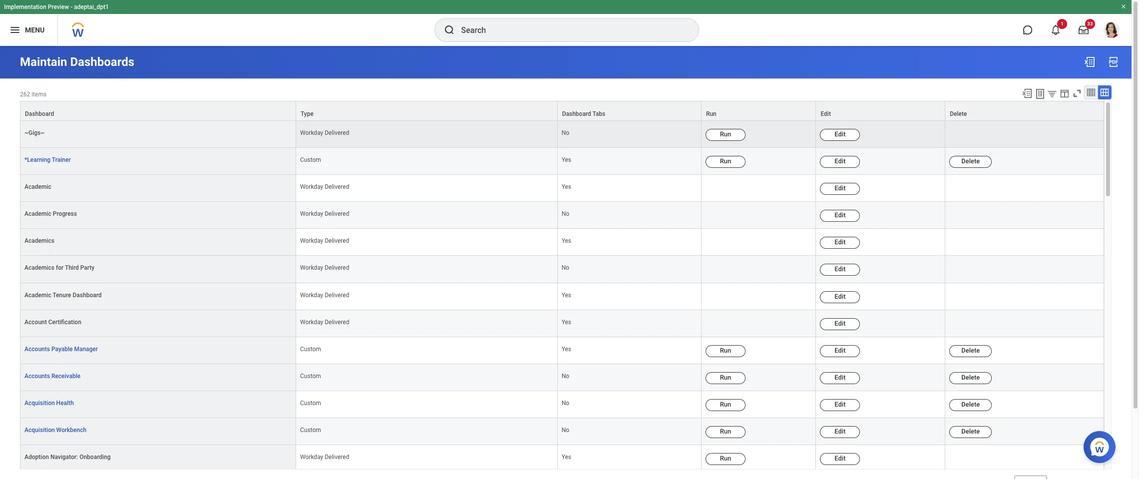 Task type: describe. For each thing, give the bounding box(es) containing it.
workday for academics
[[300, 238, 323, 245]]

workday delivered for ~gigs~
[[300, 129, 350, 136]]

view printable version (pdf) image
[[1108, 56, 1120, 68]]

7 row from the top
[[20, 418, 1105, 445]]

tabs
[[593, 110, 606, 117]]

adoption
[[24, 454, 49, 461]]

7 workday from the top
[[300, 319, 323, 326]]

delivered for academics for third party
[[325, 265, 350, 272]]

for
[[56, 265, 64, 272]]

receivable
[[51, 373, 81, 380]]

10 edit button from the top
[[821, 372, 861, 384]]

manager
[[74, 346, 98, 353]]

delete inside popup button
[[951, 110, 968, 117]]

6 edit row from the top
[[20, 310, 1105, 337]]

account certification element
[[24, 317, 81, 326]]

expand table image
[[1100, 87, 1110, 97]]

7 run button from the top
[[706, 453, 746, 465]]

maintain dashboards main content
[[0, 46, 1132, 479]]

adoption navigator: onboarding element
[[24, 452, 111, 461]]

workday for academic tenure dashboard
[[300, 292, 323, 299]]

accounts receivable
[[24, 373, 81, 380]]

select to filter grid data image
[[1047, 88, 1058, 99]]

custom for accounts payable manager
[[300, 346, 321, 353]]

third
[[65, 265, 79, 272]]

run inside popup button
[[707, 110, 717, 117]]

dashboard inside edit row
[[73, 292, 102, 299]]

type button
[[296, 101, 557, 120]]

acquisition workbench
[[24, 427, 87, 434]]

payable
[[51, 346, 73, 353]]

academic tenure dashboard element
[[24, 290, 102, 299]]

academics for third party
[[24, 265, 95, 272]]

menu
[[25, 26, 45, 34]]

workday delivered for academic tenure dashboard
[[300, 292, 350, 299]]

progress
[[53, 211, 77, 218]]

262 items
[[20, 91, 47, 98]]

dashboards
[[70, 55, 134, 69]]

yes for first edit button from the bottom
[[562, 454, 572, 461]]

1
[[1061, 21, 1064, 26]]

export to worksheets image
[[1035, 88, 1047, 100]]

workday for academic progress
[[300, 211, 323, 218]]

no for 3rd edit row from the bottom of the maintain dashboards main content
[[562, 265, 570, 272]]

academic progress element
[[24, 209, 77, 218]]

edit inside edit popup button
[[821, 110, 831, 117]]

4 edit row from the top
[[20, 256, 1105, 283]]

preview
[[48, 3, 69, 10]]

5 row from the top
[[20, 364, 1105, 391]]

Search Workday  search field
[[461, 19, 678, 41]]

delete button for *learning trainer
[[950, 156, 993, 168]]

fullscreen image
[[1072, 88, 1083, 99]]

workday delivered for academics
[[300, 238, 350, 245]]

accounts payable manager link
[[24, 344, 98, 353]]

4 edit button from the top
[[821, 210, 861, 222]]

close environment banner image
[[1121, 3, 1127, 9]]

click to view/edit grid preferences image
[[1060, 88, 1071, 99]]

7 edit button from the top
[[821, 291, 861, 303]]

export to excel image
[[1084, 56, 1096, 68]]

3 edit button from the top
[[821, 183, 861, 195]]

1 edit button from the top
[[821, 129, 861, 141]]

12 edit button from the top
[[821, 426, 861, 438]]

edit button
[[817, 101, 946, 120]]

search image
[[443, 24, 455, 36]]

academics element
[[24, 236, 54, 245]]

-
[[71, 3, 73, 10]]

8 row from the top
[[20, 445, 1105, 472]]

academic tenure dashboard
[[24, 292, 102, 299]]

9 edit button from the top
[[821, 345, 861, 357]]

profile logan mcneil image
[[1104, 22, 1120, 40]]

*learning trainer link
[[24, 154, 71, 163]]

no for fifth row
[[562, 373, 570, 380]]

certification
[[48, 319, 81, 326]]

onboarding
[[80, 454, 111, 461]]

~gigs~ element
[[24, 127, 45, 136]]

4 run button from the top
[[706, 372, 746, 384]]

1 button
[[1045, 19, 1068, 41]]

6 row from the top
[[20, 391, 1105, 418]]

implementation preview -   adeptai_dpt1
[[4, 3, 109, 10]]

no for 6th row from the top of the maintain dashboards main content
[[562, 400, 570, 407]]

maintain dashboards
[[20, 55, 134, 69]]

custom for acquisition health
[[300, 400, 321, 407]]

accounts for accounts receivable
[[24, 373, 50, 380]]

delivered for academics
[[325, 238, 350, 245]]

7 delivered from the top
[[325, 319, 350, 326]]

4 delete button from the top
[[950, 399, 993, 411]]

type
[[301, 110, 314, 117]]

academic for academic tenure dashboard
[[24, 292, 51, 299]]

inbox large image
[[1079, 25, 1089, 35]]

workday for academics for third party
[[300, 265, 323, 272]]

delete button for acquisition workbench
[[950, 426, 993, 438]]

*learning trainer
[[24, 156, 71, 163]]

justify image
[[9, 24, 21, 36]]

1 run button from the top
[[706, 129, 746, 141]]

dashboard for dashboard
[[25, 110, 54, 117]]

1 yes from the top
[[562, 156, 572, 163]]

account certification
[[24, 319, 81, 326]]

custom for acquisition workbench
[[300, 427, 321, 434]]

run button
[[702, 101, 816, 120]]

no for fifth edit row from the bottom of the maintain dashboards main content
[[562, 211, 570, 218]]

no for 7th row from the top of the maintain dashboards main content
[[562, 427, 570, 434]]



Task type: vqa. For each thing, say whether or not it's contained in the screenshot.
"Task(s)" field
no



Task type: locate. For each thing, give the bounding box(es) containing it.
implementation
[[4, 3, 46, 10]]

custom for accounts receivable
[[300, 373, 321, 380]]

262
[[20, 91, 30, 98]]

13 edit button from the top
[[821, 453, 861, 465]]

8 workday delivered from the top
[[300, 454, 350, 461]]

academics for third party element
[[24, 263, 95, 272]]

2 row from the top
[[20, 121, 1105, 148]]

3 yes from the top
[[562, 238, 572, 245]]

2 custom from the top
[[300, 346, 321, 353]]

2 vertical spatial academic
[[24, 292, 51, 299]]

~gigs~
[[24, 129, 45, 136]]

5 delivered from the top
[[325, 265, 350, 272]]

workday for adoption navigator: onboarding
[[300, 454, 323, 461]]

delete button
[[946, 101, 1104, 120]]

academic up academics element
[[24, 211, 51, 218]]

academic for "academic" element
[[24, 183, 51, 190]]

academic left tenure
[[24, 292, 51, 299]]

delivered
[[325, 129, 350, 136], [325, 183, 350, 190], [325, 211, 350, 218], [325, 238, 350, 245], [325, 265, 350, 272], [325, 292, 350, 299], [325, 319, 350, 326], [325, 454, 350, 461]]

academic progress
[[24, 211, 77, 218]]

delivered for adoption navigator: onboarding
[[325, 454, 350, 461]]

workday
[[300, 129, 323, 136], [300, 183, 323, 190], [300, 211, 323, 218], [300, 238, 323, 245], [300, 265, 323, 272], [300, 292, 323, 299], [300, 319, 323, 326], [300, 454, 323, 461]]

1 vertical spatial acquisition
[[24, 427, 55, 434]]

workday for academic
[[300, 183, 323, 190]]

yes for 5th edit button from the bottom of the maintain dashboards main content
[[562, 346, 572, 353]]

academics down academic progress
[[24, 238, 54, 245]]

acquisition for acquisition health
[[24, 400, 55, 407]]

dashboard left tabs
[[562, 110, 592, 117]]

acquisition for acquisition workbench
[[24, 427, 55, 434]]

acquisition health
[[24, 400, 74, 407]]

academics left for
[[24, 265, 54, 272]]

accounts left payable
[[24, 346, 50, 353]]

8 delivered from the top
[[325, 454, 350, 461]]

1 delete button from the top
[[950, 156, 993, 168]]

toolbar inside maintain dashboards main content
[[1018, 85, 1112, 101]]

2 delete button from the top
[[950, 345, 993, 357]]

academic element
[[24, 182, 51, 190]]

5 edit row from the top
[[20, 283, 1105, 310]]

7 yes from the top
[[562, 454, 572, 461]]

delivered for academic progress
[[325, 211, 350, 218]]

no for second row from the top
[[562, 129, 570, 136]]

accounts
[[24, 346, 50, 353], [24, 373, 50, 380]]

dashboard button
[[20, 101, 296, 120]]

2 acquisition from the top
[[24, 427, 55, 434]]

dashboard for dashboard tabs
[[562, 110, 592, 117]]

4 yes from the top
[[562, 292, 572, 299]]

workday delivered for academic progress
[[300, 211, 350, 218]]

0 horizontal spatial dashboard
[[25, 110, 54, 117]]

5 no from the top
[[562, 400, 570, 407]]

workday delivered for academics for third party
[[300, 265, 350, 272]]

3 delete button from the top
[[950, 372, 993, 384]]

1 delivered from the top
[[325, 129, 350, 136]]

academics
[[24, 238, 54, 245], [24, 265, 54, 272]]

acquisition up adoption
[[24, 427, 55, 434]]

edit row
[[20, 175, 1105, 202], [20, 202, 1105, 229], [20, 229, 1105, 256], [20, 256, 1105, 283], [20, 283, 1105, 310], [20, 310, 1105, 337]]

0 vertical spatial academic
[[24, 183, 51, 190]]

accounts up acquisition health link
[[24, 373, 50, 380]]

1 vertical spatial academic
[[24, 211, 51, 218]]

*learning
[[24, 156, 51, 163]]

accounts payable manager
[[24, 346, 98, 353]]

2 no from the top
[[562, 211, 570, 218]]

3 custom from the top
[[300, 373, 321, 380]]

1 workday delivered from the top
[[300, 129, 350, 136]]

33
[[1088, 21, 1094, 26]]

4 no from the top
[[562, 373, 570, 380]]

8 edit button from the top
[[821, 318, 861, 330]]

row
[[20, 101, 1105, 121], [20, 121, 1105, 148], [20, 148, 1105, 175], [20, 337, 1105, 364], [20, 364, 1105, 391], [20, 391, 1105, 418], [20, 418, 1105, 445], [20, 445, 1105, 472]]

6 edit button from the top
[[821, 264, 861, 276]]

toolbar
[[1018, 85, 1112, 101]]

1 academic from the top
[[24, 183, 51, 190]]

yes for fifth edit button from the top
[[562, 238, 572, 245]]

delivered for academic tenure dashboard
[[325, 292, 350, 299]]

0 vertical spatial academics
[[24, 238, 54, 245]]

2 academics from the top
[[24, 265, 54, 272]]

academic
[[24, 183, 51, 190], [24, 211, 51, 218], [24, 292, 51, 299]]

1 edit row from the top
[[20, 175, 1105, 202]]

6 delivered from the top
[[325, 292, 350, 299]]

6 run button from the top
[[706, 426, 746, 438]]

academics for academics for third party
[[24, 265, 54, 272]]

edit button
[[821, 129, 861, 141], [821, 156, 861, 168], [821, 183, 861, 195], [821, 210, 861, 222], [821, 237, 861, 249], [821, 264, 861, 276], [821, 291, 861, 303], [821, 318, 861, 330], [821, 345, 861, 357], [821, 372, 861, 384], [821, 399, 861, 411], [821, 426, 861, 438], [821, 453, 861, 465]]

no
[[562, 129, 570, 136], [562, 211, 570, 218], [562, 265, 570, 272], [562, 373, 570, 380], [562, 400, 570, 407], [562, 427, 570, 434]]

8 workday from the top
[[300, 454, 323, 461]]

3 no from the top
[[562, 265, 570, 272]]

delivered for academic
[[325, 183, 350, 190]]

trainer
[[52, 156, 71, 163]]

1 vertical spatial accounts
[[24, 373, 50, 380]]

4 workday delivered from the top
[[300, 238, 350, 245]]

4 workday from the top
[[300, 238, 323, 245]]

3 academic from the top
[[24, 292, 51, 299]]

tenure
[[53, 292, 71, 299]]

3 run button from the top
[[706, 345, 746, 357]]

dashboard up ~gigs~ element
[[25, 110, 54, 117]]

6 no from the top
[[562, 427, 570, 434]]

1 accounts from the top
[[24, 346, 50, 353]]

4 delivered from the top
[[325, 238, 350, 245]]

1 custom from the top
[[300, 156, 321, 163]]

accounts for accounts payable manager
[[24, 346, 50, 353]]

2 edit button from the top
[[821, 156, 861, 168]]

0 vertical spatial accounts
[[24, 346, 50, 353]]

dashboard right tenure
[[73, 292, 102, 299]]

2 delivered from the top
[[325, 183, 350, 190]]

dashboard tabs button
[[558, 101, 702, 120]]

3 workday delivered from the top
[[300, 211, 350, 218]]

navigator:
[[50, 454, 78, 461]]

dashboard tabs
[[562, 110, 606, 117]]

delete
[[951, 110, 968, 117], [962, 157, 981, 165], [962, 347, 981, 354], [962, 374, 981, 381], [962, 401, 981, 408], [962, 428, 981, 435]]

5 workday from the top
[[300, 265, 323, 272]]

custom for *learning trainer
[[300, 156, 321, 163]]

3 edit row from the top
[[20, 229, 1105, 256]]

5 workday delivered from the top
[[300, 265, 350, 272]]

notifications large image
[[1051, 25, 1061, 35]]

row containing dashboard
[[20, 101, 1105, 121]]

workday for ~gigs~
[[300, 129, 323, 136]]

export to excel image
[[1022, 88, 1033, 99]]

5 custom from the top
[[300, 427, 321, 434]]

table image
[[1087, 87, 1097, 97]]

2 accounts from the top
[[24, 373, 50, 380]]

1 no from the top
[[562, 129, 570, 136]]

edit
[[821, 110, 831, 117], [835, 130, 846, 138], [835, 157, 846, 165], [835, 184, 846, 192], [835, 212, 846, 219], [835, 239, 846, 246], [835, 266, 846, 273], [835, 293, 846, 300], [835, 320, 846, 327], [835, 347, 846, 354], [835, 374, 846, 381], [835, 401, 846, 408], [835, 428, 846, 435], [835, 455, 846, 462]]

1 workday from the top
[[300, 129, 323, 136]]

11 edit button from the top
[[821, 399, 861, 411]]

acquisition workbench link
[[24, 425, 87, 434]]

dashboard
[[25, 110, 54, 117], [562, 110, 592, 117], [73, 292, 102, 299]]

1 vertical spatial academics
[[24, 265, 54, 272]]

academics for academics element
[[24, 238, 54, 245]]

yes for 11th edit button from the bottom of the maintain dashboards main content
[[562, 183, 572, 190]]

2 workday delivered from the top
[[300, 183, 350, 190]]

5 run button from the top
[[706, 399, 746, 411]]

5 yes from the top
[[562, 319, 572, 326]]

0 vertical spatial acquisition
[[24, 400, 55, 407]]

yes
[[562, 156, 572, 163], [562, 183, 572, 190], [562, 238, 572, 245], [562, 292, 572, 299], [562, 319, 572, 326], [562, 346, 572, 353], [562, 454, 572, 461]]

3 row from the top
[[20, 148, 1105, 175]]

acquisition left the health
[[24, 400, 55, 407]]

workday delivered for adoption navigator: onboarding
[[300, 454, 350, 461]]

workday delivered
[[300, 129, 350, 136], [300, 183, 350, 190], [300, 211, 350, 218], [300, 238, 350, 245], [300, 265, 350, 272], [300, 292, 350, 299], [300, 319, 350, 326], [300, 454, 350, 461]]

accounts receivable link
[[24, 371, 81, 380]]

2 workday from the top
[[300, 183, 323, 190]]

acquisition
[[24, 400, 55, 407], [24, 427, 55, 434]]

academic down *learning
[[24, 183, 51, 190]]

academic for academic progress
[[24, 211, 51, 218]]

delivered for ~gigs~
[[325, 129, 350, 136]]

7 workday delivered from the top
[[300, 319, 350, 326]]

2 academic from the top
[[24, 211, 51, 218]]

run button
[[706, 129, 746, 141], [706, 156, 746, 168], [706, 345, 746, 357], [706, 372, 746, 384], [706, 399, 746, 411], [706, 426, 746, 438], [706, 453, 746, 465]]

6 workday from the top
[[300, 292, 323, 299]]

cell
[[946, 121, 1105, 148], [702, 175, 817, 202], [946, 175, 1105, 202], [702, 202, 817, 229], [946, 202, 1105, 229], [702, 229, 817, 256], [946, 229, 1105, 256], [702, 256, 817, 283], [946, 256, 1105, 283], [702, 283, 817, 310], [946, 283, 1105, 310], [702, 310, 817, 337], [946, 310, 1105, 337], [946, 445, 1105, 472]]

2 run button from the top
[[706, 156, 746, 168]]

delete button
[[950, 156, 993, 168], [950, 345, 993, 357], [950, 372, 993, 384], [950, 399, 993, 411], [950, 426, 993, 438]]

3 delivered from the top
[[325, 211, 350, 218]]

health
[[56, 400, 74, 407]]

workbench
[[56, 427, 87, 434]]

yes for seventh edit button from the top
[[562, 292, 572, 299]]

5 delete button from the top
[[950, 426, 993, 438]]

delete button for accounts receivable
[[950, 372, 993, 384]]

adoption navigator: onboarding
[[24, 454, 111, 461]]

1 academics from the top
[[24, 238, 54, 245]]

party
[[80, 265, 95, 272]]

4 custom from the top
[[300, 400, 321, 407]]

33 button
[[1073, 19, 1096, 41]]

acquisition health link
[[24, 398, 74, 407]]

2 yes from the top
[[562, 183, 572, 190]]

1 horizontal spatial dashboard
[[73, 292, 102, 299]]

account
[[24, 319, 47, 326]]

menu banner
[[0, 0, 1132, 46]]

3 workday from the top
[[300, 211, 323, 218]]

items
[[32, 91, 47, 98]]

2 horizontal spatial dashboard
[[562, 110, 592, 117]]

menu button
[[0, 14, 58, 46]]

4 row from the top
[[20, 337, 1105, 364]]

6 workday delivered from the top
[[300, 292, 350, 299]]

maintain
[[20, 55, 67, 69]]

adeptai_dpt1
[[74, 3, 109, 10]]

1 row from the top
[[20, 101, 1105, 121]]

workday delivered for academic
[[300, 183, 350, 190]]

run
[[707, 110, 717, 117], [720, 130, 732, 138], [720, 157, 732, 165], [720, 347, 732, 354], [720, 374, 732, 381], [720, 401, 732, 408], [720, 428, 732, 435], [720, 455, 732, 462]]

6 yes from the top
[[562, 346, 572, 353]]

custom
[[300, 156, 321, 163], [300, 346, 321, 353], [300, 373, 321, 380], [300, 400, 321, 407], [300, 427, 321, 434]]

1 acquisition from the top
[[24, 400, 55, 407]]

2 edit row from the top
[[20, 202, 1105, 229]]

5 edit button from the top
[[821, 237, 861, 249]]



